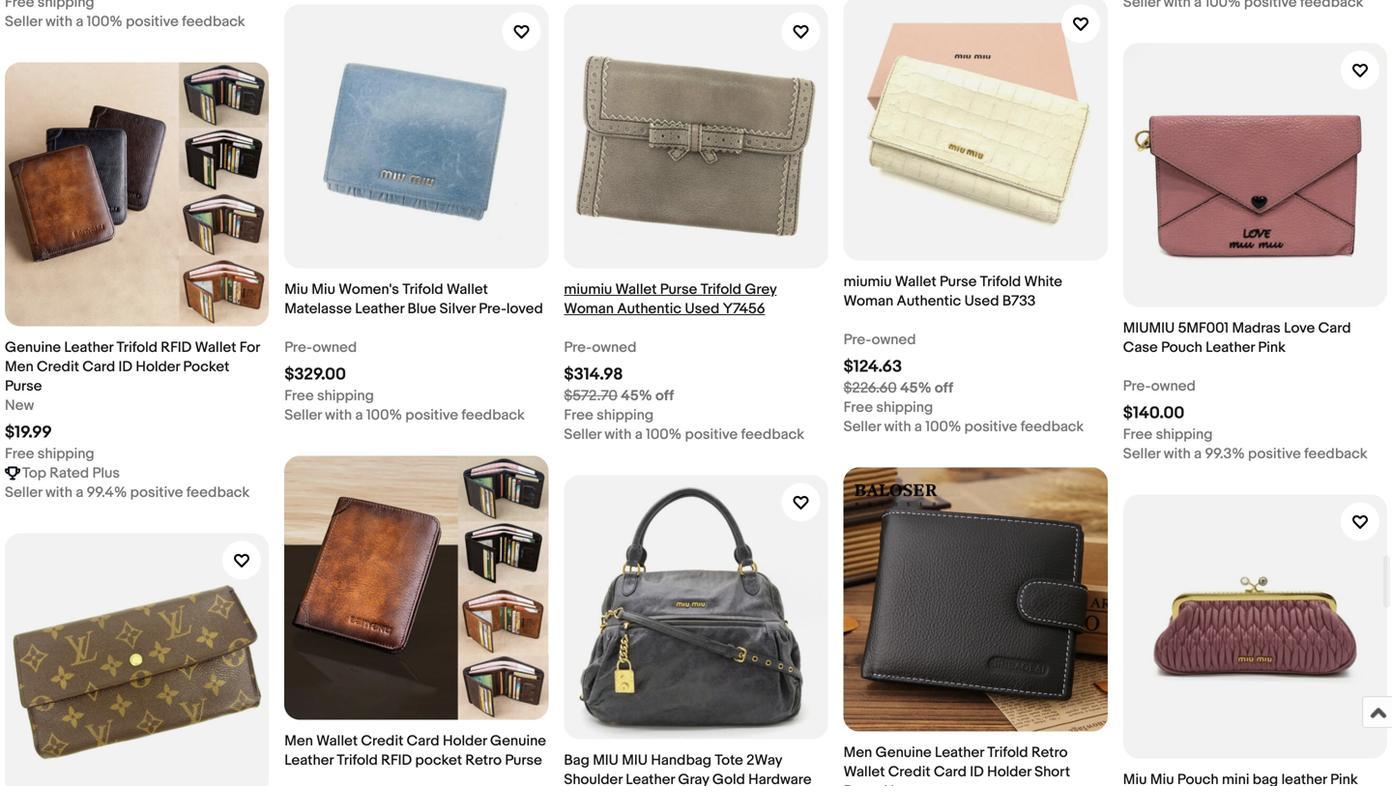 Task type: locate. For each thing, give the bounding box(es) containing it.
purse
[[940, 273, 977, 291], [660, 281, 697, 298], [5, 378, 42, 395], [505, 752, 542, 769], [844, 783, 881, 786]]

love
[[1284, 320, 1315, 337]]

shipping inside pre-owned $314.98 $572.70 45% off free shipping seller with a 100% positive feedback
[[597, 407, 654, 424]]

white
[[1025, 273, 1063, 291]]

owned up $314.98 text box
[[592, 339, 637, 356]]

credit inside the "genuine leather trifold rfid wallet for men credit card id holder pocket purse new $19.99 free shipping"
[[37, 358, 79, 376]]

free
[[284, 387, 314, 405], [844, 399, 873, 416], [564, 407, 594, 424], [1123, 426, 1153, 443], [5, 445, 34, 463]]

0 horizontal spatial 45%
[[621, 387, 652, 405]]

off for $314.98
[[656, 387, 674, 405]]

2 horizontal spatial holder
[[987, 764, 1032, 781]]

1 vertical spatial rfid
[[381, 752, 412, 769]]

free down $140.00
[[1123, 426, 1153, 443]]

wallet inside miumiu wallet purse trifold white woman authentic used b733
[[895, 273, 937, 291]]

gray
[[678, 771, 709, 786]]

pre- inside pre-owned $314.98 $572.70 45% off free shipping seller with a 100% positive feedback
[[564, 339, 592, 356]]

1 horizontal spatial free shipping text field
[[844, 398, 933, 417]]

rfid
[[161, 339, 192, 356], [381, 752, 412, 769]]

2 horizontal spatial genuine
[[876, 744, 932, 762]]

$19.99 text field
[[5, 423, 52, 443]]

free shipping text field up top
[[5, 444, 94, 464]]

free down $572.70
[[564, 407, 594, 424]]

shipping
[[317, 387, 374, 405], [876, 399, 933, 416], [597, 407, 654, 424], [1156, 426, 1213, 443], [37, 445, 94, 463]]

Free shipping text field
[[284, 386, 374, 406], [5, 444, 94, 464]]

free inside pre-owned $329.00 free shipping seller with a 100% positive feedback
[[284, 387, 314, 405]]

new inside men genuine leather trifold retro wallet credit card id holder short purse new
[[884, 783, 913, 786]]

0 horizontal spatial authentic
[[617, 300, 682, 318]]

shipping down $329.00 text box
[[317, 387, 374, 405]]

1 vertical spatial credit
[[361, 733, 404, 750]]

2 vertical spatial holder
[[987, 764, 1032, 781]]

pre- inside pre-owned $124.63 $226.60 45% off free shipping seller with a 100% positive feedback
[[844, 331, 872, 349]]

purse inside miumiu wallet purse trifold white woman authentic used b733
[[940, 273, 977, 291]]

shipping up rated
[[37, 445, 94, 463]]

miumiu inside miumiu wallet purse trifold white woman authentic used b733
[[844, 273, 892, 291]]

used left the b733
[[965, 293, 999, 310]]

pre- inside pre-owned $329.00 free shipping seller with a 100% positive feedback
[[284, 339, 313, 356]]

woman for $314.98
[[564, 300, 614, 318]]

previous price $572.70 45% off text field
[[564, 386, 674, 406]]

used for $124.63
[[965, 293, 999, 310]]

0 horizontal spatial id
[[119, 358, 132, 376]]

holder left pocket
[[136, 358, 180, 376]]

0 horizontal spatial genuine
[[5, 339, 61, 356]]

owned for $314.98
[[592, 339, 637, 356]]

miumiu up $124.63 text field
[[844, 273, 892, 291]]

men
[[5, 358, 34, 376], [284, 733, 313, 750], [844, 744, 873, 762]]

free down $329.00 text box
[[284, 387, 314, 405]]

card inside miumiu 5mf001 madras love card case pouch leather pink
[[1319, 320, 1351, 337]]

miu miu women's trifold wallet matelasse leather blue silver pre-loved
[[284, 281, 543, 318]]

pre-owned text field up $124.63 text field
[[844, 330, 916, 350]]

2 vertical spatial credit
[[888, 764, 931, 781]]

pre-owned $329.00 free shipping seller with a 100% positive feedback
[[284, 339, 525, 424]]

tote
[[715, 752, 743, 769]]

authentic up $124.63 text field
[[897, 293, 961, 310]]

$329.00
[[284, 365, 346, 385]]

free shipping text field for $314.98
[[564, 406, 654, 425]]

1 miu from the left
[[284, 281, 308, 298]]

100%
[[87, 13, 123, 30], [366, 407, 402, 424], [926, 418, 962, 436], [646, 426, 682, 443]]

authentic up $314.98 text box
[[617, 300, 682, 318]]

free shipping text field down $140.00
[[1123, 425, 1213, 444]]

authentic inside miumiu wallet purse trifold grey woman authentic used y7456
[[617, 300, 682, 318]]

positive inside pre-owned $314.98 $572.70 45% off free shipping seller with a 100% positive feedback
[[685, 426, 738, 443]]

men wallet credit card holder genuine leather trifold rfid pocket retro purse link
[[284, 456, 549, 786]]

genuine
[[5, 339, 61, 356], [490, 733, 546, 750], [876, 744, 932, 762]]

Seller with a 100% positive feedback text field
[[284, 406, 525, 425], [564, 425, 805, 444]]

pre- up $314.98
[[564, 339, 592, 356]]

pre-owned $140.00 free shipping seller with a 99.3% positive feedback
[[1123, 378, 1368, 463]]

1 horizontal spatial 45%
[[900, 380, 932, 397]]

0 horizontal spatial men
[[5, 358, 34, 376]]

positive inside pre-owned $329.00 free shipping seller with a 100% positive feedback
[[405, 407, 458, 424]]

0 vertical spatial free shipping text field
[[284, 386, 374, 406]]

id left pocket
[[119, 358, 132, 376]]

seller inside seller with a 99.4% positive feedback 'text box'
[[5, 484, 42, 501]]

holder inside men wallet credit card holder genuine leather trifold rfid pocket retro purse
[[443, 733, 487, 750]]

rfid up pocket
[[161, 339, 192, 356]]

retro right "pocket"
[[466, 752, 502, 769]]

1 vertical spatial free shipping text field
[[5, 444, 94, 464]]

men for men genuine leather trifold retro wallet credit card id holder short purse new
[[844, 744, 873, 762]]

trifold for miumiu wallet purse trifold grey woman authentic used y7456
[[701, 281, 742, 298]]

woman inside miumiu wallet purse trifold white woman authentic used b733
[[844, 293, 894, 310]]

miumiu
[[1123, 320, 1175, 337]]

1 vertical spatial id
[[970, 764, 984, 781]]

wallet inside miumiu wallet purse trifold grey woman authentic used y7456
[[616, 281, 657, 298]]

shipping down $140.00
[[1156, 426, 1213, 443]]

pre- up $329.00
[[284, 339, 313, 356]]

$124.63
[[844, 357, 902, 377]]

free inside the "genuine leather trifold rfid wallet for men credit card id holder pocket purse new $19.99 free shipping"
[[5, 445, 34, 463]]

pre- for $124.63
[[844, 331, 872, 349]]

wallet
[[895, 273, 937, 291], [616, 281, 657, 298], [447, 281, 488, 298], [195, 339, 236, 356], [316, 733, 358, 750], [844, 764, 885, 781]]

owned up $124.63
[[872, 331, 916, 349]]

0 horizontal spatial miu
[[284, 281, 308, 298]]

owned up $140.00 text box
[[1152, 378, 1196, 395]]

Pre-owned text field
[[284, 338, 357, 357]]

genuine inside the "genuine leather trifold rfid wallet for men credit card id holder pocket purse new $19.99 free shipping"
[[5, 339, 61, 356]]

1 horizontal spatial free shipping text field
[[284, 386, 374, 406]]

1 horizontal spatial id
[[970, 764, 984, 781]]

pre-owned text field for $314.98
[[564, 338, 637, 357]]

wallet inside men wallet credit card holder genuine leather trifold rfid pocket retro purse
[[316, 733, 358, 750]]

free shipping text field down $329.00 text box
[[284, 386, 374, 406]]

2 horizontal spatial men
[[844, 744, 873, 762]]

trifold inside miumiu wallet purse trifold white woman authentic used b733
[[980, 273, 1021, 291]]

seller inside pre-owned $329.00 free shipping seller with a 100% positive feedback
[[284, 407, 322, 424]]

$572.70
[[564, 387, 618, 405]]

2 miu from the left
[[622, 752, 648, 769]]

seller
[[5, 13, 42, 30], [284, 407, 322, 424], [844, 418, 881, 436], [564, 426, 602, 443], [1123, 445, 1161, 463], [5, 484, 42, 501]]

owned
[[872, 331, 916, 349], [592, 339, 637, 356], [313, 339, 357, 356], [1152, 378, 1196, 395]]

45% inside pre-owned $124.63 $226.60 45% off free shipping seller with a 100% positive feedback
[[900, 380, 932, 397]]

owned inside pre-owned $329.00 free shipping seller with a 100% positive feedback
[[313, 339, 357, 356]]

Free shipping text field
[[844, 398, 933, 417], [564, 406, 654, 425], [1123, 425, 1213, 444]]

holder
[[136, 358, 180, 376], [443, 733, 487, 750], [987, 764, 1032, 781]]

free shipping text field for $19.99
[[5, 444, 94, 464]]

seller with a 100% positive feedback text field inside 'link'
[[5, 12, 245, 31]]

1 horizontal spatial pre-owned text field
[[844, 330, 916, 350]]

2 miu from the left
[[312, 281, 335, 298]]

authentic
[[897, 293, 961, 310], [617, 300, 682, 318]]

0 horizontal spatial retro
[[466, 752, 502, 769]]

0 horizontal spatial off
[[656, 387, 674, 405]]

0 vertical spatial id
[[119, 358, 132, 376]]

off right $572.70
[[656, 387, 674, 405]]

45% right $226.60
[[900, 380, 932, 397]]

holder up "pocket"
[[443, 733, 487, 750]]

0 horizontal spatial free shipping text field
[[5, 444, 94, 464]]

trifold for miumiu wallet purse trifold white woman authentic used b733
[[980, 273, 1021, 291]]

Seller with a 99.4% positive feedback text field
[[5, 483, 250, 502]]

0 horizontal spatial pre-owned text field
[[564, 338, 637, 357]]

retro inside men wallet credit card holder genuine leather trifold rfid pocket retro purse
[[466, 752, 502, 769]]

blue
[[408, 300, 436, 318]]

feedback inside 'link'
[[182, 13, 245, 30]]

1 horizontal spatial retro
[[1032, 744, 1068, 762]]

owned inside pre-owned $314.98 $572.70 45% off free shipping seller with a 100% positive feedback
[[592, 339, 637, 356]]

1 vertical spatial new
[[884, 783, 913, 786]]

shipping inside pre-owned $329.00 free shipping seller with a 100% positive feedback
[[317, 387, 374, 405]]

1 horizontal spatial miumiu
[[844, 273, 892, 291]]

a inside pre-owned $329.00 free shipping seller with a 100% positive feedback
[[355, 407, 363, 424]]

trifold inside miumiu wallet purse trifold grey woman authentic used y7456
[[701, 281, 742, 298]]

top rated plus
[[22, 465, 120, 482]]

id
[[119, 358, 132, 376], [970, 764, 984, 781]]

1 horizontal spatial seller with a 100% positive feedback text field
[[844, 417, 1084, 437]]

0 horizontal spatial used
[[685, 300, 720, 318]]

used
[[965, 293, 999, 310], [685, 300, 720, 318]]

pre- inside pre-owned $140.00 free shipping seller with a 99.3% positive feedback
[[1123, 378, 1152, 395]]

off inside pre-owned $124.63 $226.60 45% off free shipping seller with a 100% positive feedback
[[935, 380, 954, 397]]

used inside miumiu wallet purse trifold white woman authentic used b733
[[965, 293, 999, 310]]

2 horizontal spatial credit
[[888, 764, 931, 781]]

$314.98 text field
[[564, 365, 623, 385]]

0 vertical spatial credit
[[37, 358, 79, 376]]

45% inside pre-owned $314.98 $572.70 45% off free shipping seller with a 100% positive feedback
[[621, 387, 652, 405]]

positive inside text box
[[126, 13, 179, 30]]

woman up $124.63 text field
[[844, 293, 894, 310]]

0 vertical spatial holder
[[136, 358, 180, 376]]

y7456
[[723, 300, 765, 318]]

1 horizontal spatial off
[[935, 380, 954, 397]]

1 horizontal spatial authentic
[[897, 293, 961, 310]]

0 vertical spatial rfid
[[161, 339, 192, 356]]

miu
[[284, 281, 308, 298], [312, 281, 335, 298]]

for
[[240, 339, 260, 356]]

1 horizontal spatial new
[[884, 783, 913, 786]]

seller with a 100% positive feedback link
[[5, 0, 269, 31]]

women's
[[339, 281, 399, 298]]

grey
[[745, 281, 777, 298]]

new
[[5, 397, 34, 414], [884, 783, 913, 786]]

45% right $572.70
[[621, 387, 652, 405]]

pre-
[[479, 300, 507, 318], [844, 331, 872, 349], [564, 339, 592, 356], [284, 339, 313, 356], [1123, 378, 1152, 395]]

100% inside pre-owned $314.98 $572.70 45% off free shipping seller with a 100% positive feedback
[[646, 426, 682, 443]]

men inside men wallet credit card holder genuine leather trifold rfid pocket retro purse
[[284, 733, 313, 750]]

owned inside pre-owned $140.00 free shipping seller with a 99.3% positive feedback
[[1152, 378, 1196, 395]]

a
[[76, 13, 83, 30], [355, 407, 363, 424], [915, 418, 922, 436], [635, 426, 643, 443], [1194, 445, 1202, 463], [76, 484, 83, 501]]

woman inside miumiu wallet purse trifold grey woman authentic used y7456
[[564, 300, 614, 318]]

pre-owned text field up $140.00
[[1123, 377, 1196, 396]]

Seller with a 100% positive feedback text field
[[5, 12, 245, 31], [844, 417, 1084, 437]]

free down $226.60
[[844, 399, 873, 416]]

Pre-owned text field
[[844, 330, 916, 350], [564, 338, 637, 357], [1123, 377, 1196, 396]]

1 horizontal spatial holder
[[443, 733, 487, 750]]

off
[[935, 380, 954, 397], [656, 387, 674, 405]]

rfid left "pocket"
[[381, 752, 412, 769]]

woman for $124.63
[[844, 293, 894, 310]]

free down $19.99 text box
[[5, 445, 34, 463]]

pre- up $124.63
[[844, 331, 872, 349]]

1 horizontal spatial credit
[[361, 733, 404, 750]]

positive
[[126, 13, 179, 30], [405, 407, 458, 424], [965, 418, 1018, 436], [685, 426, 738, 443], [1248, 445, 1301, 463], [130, 484, 183, 501]]

0 horizontal spatial rfid
[[161, 339, 192, 356]]

0 vertical spatial new
[[5, 397, 34, 414]]

trifold
[[980, 273, 1021, 291], [701, 281, 742, 298], [402, 281, 443, 298], [117, 339, 158, 356], [988, 744, 1029, 762], [337, 752, 378, 769]]

wallet inside "miu miu women's trifold wallet matelasse leather blue silver pre-loved"
[[447, 281, 488, 298]]

rfid inside the "genuine leather trifold rfid wallet for men credit card id holder pocket purse new $19.99 free shipping"
[[161, 339, 192, 356]]

men inside men genuine leather trifold retro wallet credit card id holder short purse new
[[844, 744, 873, 762]]

trifold inside men genuine leather trifold retro wallet credit card id holder short purse new
[[988, 744, 1029, 762]]

a inside pre-owned $124.63 $226.60 45% off free shipping seller with a 100% positive feedback
[[915, 418, 922, 436]]

owned inside pre-owned $124.63 $226.60 45% off free shipping seller with a 100% positive feedback
[[872, 331, 916, 349]]

New text field
[[5, 396, 34, 415]]

0 horizontal spatial seller with a 100% positive feedback text field
[[5, 12, 245, 31]]

miumiu 5mf001 madras love card case pouch leather pink
[[1123, 320, 1351, 356]]

card
[[1319, 320, 1351, 337], [82, 358, 115, 376], [407, 733, 440, 750], [934, 764, 967, 781]]

id left short
[[970, 764, 984, 781]]

pre-owned text field up $314.98
[[564, 338, 637, 357]]

45%
[[900, 380, 932, 397], [621, 387, 652, 405]]

leather inside bag miu miu handbag tote 2way shoulder leather gray gold hardwar
[[626, 771, 675, 786]]

woman right loved
[[564, 300, 614, 318]]

leather
[[355, 300, 404, 318], [64, 339, 113, 356], [1206, 339, 1255, 356], [935, 744, 984, 762], [284, 752, 334, 769], [626, 771, 675, 786]]

miumiu up $314.98 text box
[[564, 281, 612, 298]]

0 horizontal spatial new
[[5, 397, 34, 414]]

shipping down previous price $226.60 45% off text field
[[876, 399, 933, 416]]

woman
[[844, 293, 894, 310], [564, 300, 614, 318]]

miumiu for $124.63
[[844, 273, 892, 291]]

1 horizontal spatial woman
[[844, 293, 894, 310]]

free shipping text field down $572.70
[[564, 406, 654, 425]]

miumiu
[[844, 273, 892, 291], [564, 281, 612, 298]]

holder inside the "genuine leather trifold rfid wallet for men credit card id holder pocket purse new $19.99 free shipping"
[[136, 358, 180, 376]]

used left y7456
[[685, 300, 720, 318]]

pouch
[[1161, 339, 1203, 356]]

0 horizontal spatial holder
[[136, 358, 180, 376]]

1 horizontal spatial miu
[[312, 281, 335, 298]]

1 horizontal spatial rfid
[[381, 752, 412, 769]]

feedback
[[182, 13, 245, 30], [462, 407, 525, 424], [1021, 418, 1084, 436], [741, 426, 805, 443], [1305, 445, 1368, 463], [186, 484, 250, 501]]

off for $124.63
[[935, 380, 954, 397]]

$124.63 text field
[[844, 357, 902, 377]]

1 horizontal spatial genuine
[[490, 733, 546, 750]]

positive inside 'text box'
[[130, 484, 183, 501]]

men genuine leather trifold retro wallet credit card id holder short purse new link
[[844, 468, 1108, 786]]

new inside the "genuine leather trifold rfid wallet for men credit card id holder pocket purse new $19.99 free shipping"
[[5, 397, 34, 414]]

holder left short
[[987, 764, 1032, 781]]

a inside 'text box'
[[76, 484, 83, 501]]

miumiu inside miumiu wallet purse trifold grey woman authentic used y7456
[[564, 281, 612, 298]]

0 horizontal spatial woman
[[564, 300, 614, 318]]

shipping down previous price $572.70 45% off text field
[[597, 407, 654, 424]]

pre- for $314.98
[[564, 339, 592, 356]]

miu
[[593, 752, 619, 769], [622, 752, 648, 769]]

$140.00 text field
[[1123, 403, 1185, 424]]

99.3%
[[1205, 445, 1245, 463]]

matelasse
[[284, 300, 352, 318]]

$19.99
[[5, 423, 52, 443]]

owned up $329.00
[[313, 339, 357, 356]]

pre- right silver
[[479, 300, 507, 318]]

leather inside "miu miu women's trifold wallet matelasse leather blue silver pre-loved"
[[355, 300, 404, 318]]

0 horizontal spatial miu
[[593, 752, 619, 769]]

None text field
[[5, 0, 94, 12], [1123, 0, 1364, 12], [5, 0, 94, 12], [1123, 0, 1364, 12]]

1 vertical spatial holder
[[443, 733, 487, 750]]

1 horizontal spatial miu
[[622, 752, 648, 769]]

madras
[[1232, 320, 1281, 337]]

retro
[[1032, 744, 1068, 762], [466, 752, 502, 769]]

100% inside 'link'
[[87, 13, 123, 30]]

owned for $329.00
[[313, 339, 357, 356]]

pre- up $140.00
[[1123, 378, 1152, 395]]

1 vertical spatial seller with a 100% positive feedback text field
[[844, 417, 1084, 437]]

bag miu miu handbag tote 2way shoulder leather gray gold hardwar
[[564, 752, 812, 786]]

off right $226.60
[[935, 380, 954, 397]]

retro up short
[[1032, 744, 1068, 762]]

feedback inside pre-owned $314.98 $572.70 45% off free shipping seller with a 100% positive feedback
[[741, 426, 805, 443]]

seller with a 100% positive feedback
[[5, 13, 245, 30]]

free shipping text field down $226.60
[[844, 398, 933, 417]]

0 vertical spatial seller with a 100% positive feedback text field
[[5, 12, 245, 31]]

authentic for $314.98
[[617, 300, 682, 318]]

with
[[45, 13, 73, 30], [325, 407, 352, 424], [884, 418, 911, 436], [605, 426, 632, 443], [1164, 445, 1191, 463], [45, 484, 73, 501]]

0 horizontal spatial free shipping text field
[[564, 406, 654, 425]]

credit
[[37, 358, 79, 376], [361, 733, 404, 750], [888, 764, 931, 781]]

0 horizontal spatial miumiu
[[564, 281, 612, 298]]

0 horizontal spatial credit
[[37, 358, 79, 376]]

1 horizontal spatial used
[[965, 293, 999, 310]]

1 horizontal spatial men
[[284, 733, 313, 750]]

authentic inside miumiu wallet purse trifold white woman authentic used b733
[[897, 293, 961, 310]]

card inside men wallet credit card holder genuine leather trifold rfid pocket retro purse
[[407, 733, 440, 750]]



Task type: describe. For each thing, give the bounding box(es) containing it.
purse inside the "genuine leather trifold rfid wallet for men credit card id holder pocket purse new $19.99 free shipping"
[[5, 378, 42, 395]]

shipping inside the "genuine leather trifold rfid wallet for men credit card id holder pocket purse new $19.99 free shipping"
[[37, 445, 94, 463]]

b733
[[1003, 293, 1036, 310]]

free shipping text field for $124.63
[[844, 398, 933, 417]]

positive inside pre-owned $124.63 $226.60 45% off free shipping seller with a 100% positive feedback
[[965, 418, 1018, 436]]

free shipping text field for $329.00
[[284, 386, 374, 406]]

seller inside seller with a 100% positive feedback 'link'
[[5, 13, 42, 30]]

seller with a 99.4% positive feedback
[[5, 484, 250, 501]]

1 miu from the left
[[593, 752, 619, 769]]

id inside the "genuine leather trifold rfid wallet for men credit card id holder pocket purse new $19.99 free shipping"
[[119, 358, 132, 376]]

pre- inside "miu miu women's trifold wallet matelasse leather blue silver pre-loved"
[[479, 300, 507, 318]]

handbag
[[651, 752, 712, 769]]

pink
[[1258, 339, 1286, 356]]

owned for $140.00
[[1152, 378, 1196, 395]]

pocket
[[415, 752, 462, 769]]

id inside men genuine leather trifold retro wallet credit card id holder short purse new
[[970, 764, 984, 781]]

miumiu for $314.98
[[564, 281, 612, 298]]

2way
[[747, 752, 782, 769]]

seller inside pre-owned $314.98 $572.70 45% off free shipping seller with a 100% positive feedback
[[564, 426, 602, 443]]

100% inside pre-owned $329.00 free shipping seller with a 100% positive feedback
[[366, 407, 402, 424]]

men wallet credit card holder genuine leather trifold rfid pocket retro purse
[[284, 733, 546, 769]]

men genuine leather trifold retro wallet credit card id holder short purse new
[[844, 744, 1071, 786]]

shipping inside pre-owned $124.63 $226.60 45% off free shipping seller with a 100% positive feedback
[[876, 399, 933, 416]]

case
[[1123, 339, 1158, 356]]

previous price $226.60 45% off text field
[[844, 379, 954, 398]]

$329.00 text field
[[284, 365, 346, 385]]

with inside pre-owned $140.00 free shipping seller with a 99.3% positive feedback
[[1164, 445, 1191, 463]]

5mf001
[[1178, 320, 1229, 337]]

free inside pre-owned $124.63 $226.60 45% off free shipping seller with a 100% positive feedback
[[844, 399, 873, 416]]

with inside pre-owned $314.98 $572.70 45% off free shipping seller with a 100% positive feedback
[[605, 426, 632, 443]]

leather inside men wallet credit card holder genuine leather trifold rfid pocket retro purse
[[284, 752, 334, 769]]

authentic for $124.63
[[897, 293, 961, 310]]

100% inside pre-owned $124.63 $226.60 45% off free shipping seller with a 100% positive feedback
[[926, 418, 962, 436]]

45% for $314.98
[[621, 387, 652, 405]]

top
[[22, 465, 46, 482]]

a inside pre-owned $314.98 $572.70 45% off free shipping seller with a 100% positive feedback
[[635, 426, 643, 443]]

gold
[[713, 771, 745, 786]]

Top Rated Plus text field
[[22, 464, 120, 483]]

free inside pre-owned $314.98 $572.70 45% off free shipping seller with a 100% positive feedback
[[564, 407, 594, 424]]

shoulder
[[564, 771, 623, 786]]

pre- for $140.00
[[1123, 378, 1152, 395]]

with inside 'text box'
[[45, 484, 73, 501]]

seller inside pre-owned $124.63 $226.60 45% off free shipping seller with a 100% positive feedback
[[844, 418, 881, 436]]

feedback inside pre-owned $329.00 free shipping seller with a 100% positive feedback
[[462, 407, 525, 424]]

loved
[[507, 300, 543, 318]]

leather inside miumiu 5mf001 madras love card case pouch leather pink
[[1206, 339, 1255, 356]]

trifold for miu miu women's trifold wallet matelasse leather blue silver pre-loved
[[402, 281, 443, 298]]

bag miu miu handbag tote 2way shoulder leather gray gold hardwar link
[[564, 475, 828, 786]]

plus
[[92, 465, 120, 482]]

a inside 'link'
[[76, 13, 83, 30]]

0 horizontal spatial seller with a 100% positive feedback text field
[[284, 406, 525, 425]]

leather inside men genuine leather trifold retro wallet credit card id holder short purse new
[[935, 744, 984, 762]]

feedback inside 'text box'
[[186, 484, 250, 501]]

men inside the "genuine leather trifold rfid wallet for men credit card id holder pocket purse new $19.99 free shipping"
[[5, 358, 34, 376]]

free inside pre-owned $140.00 free shipping seller with a 99.3% positive feedback
[[1123, 426, 1153, 443]]

purse inside men genuine leather trifold retro wallet credit card id holder short purse new
[[844, 783, 881, 786]]

wallet inside men genuine leather trifold retro wallet credit card id holder short purse new
[[844, 764, 885, 781]]

with inside 'link'
[[45, 13, 73, 30]]

with inside pre-owned $329.00 free shipping seller with a 100% positive feedback
[[325, 407, 352, 424]]

pre-owned $124.63 $226.60 45% off free shipping seller with a 100% positive feedback
[[844, 331, 1084, 436]]

holder inside men genuine leather trifold retro wallet credit card id holder short purse new
[[987, 764, 1032, 781]]

card inside the "genuine leather trifold rfid wallet for men credit card id holder pocket purse new $19.99 free shipping"
[[82, 358, 115, 376]]

retro inside men genuine leather trifold retro wallet credit card id holder short purse new
[[1032, 744, 1068, 762]]

pre- for $329.00
[[284, 339, 313, 356]]

99.4%
[[87, 484, 127, 501]]

with inside pre-owned $124.63 $226.60 45% off free shipping seller with a 100% positive feedback
[[884, 418, 911, 436]]

Seller with a 99.3% positive feedback text field
[[1123, 444, 1368, 464]]

$226.60
[[844, 380, 897, 397]]

genuine inside men genuine leather trifold retro wallet credit card id holder short purse new
[[876, 744, 932, 762]]

owned for $124.63
[[872, 331, 916, 349]]

2 horizontal spatial pre-owned text field
[[1123, 377, 1196, 396]]

card inside men genuine leather trifold retro wallet credit card id holder short purse new
[[934, 764, 967, 781]]

bag
[[564, 752, 590, 769]]

positive inside pre-owned $140.00 free shipping seller with a 99.3% positive feedback
[[1248, 445, 1301, 463]]

rated
[[50, 465, 89, 482]]

$140.00
[[1123, 403, 1185, 424]]

shipping inside pre-owned $140.00 free shipping seller with a 99.3% positive feedback
[[1156, 426, 1213, 443]]

pre-owned text field for $124.63
[[844, 330, 916, 350]]

credit inside men wallet credit card holder genuine leather trifold rfid pocket retro purse
[[361, 733, 404, 750]]

purse inside miumiu wallet purse trifold grey woman authentic used y7456
[[660, 281, 697, 298]]

purse inside men wallet credit card holder genuine leather trifold rfid pocket retro purse
[[505, 752, 542, 769]]

1 horizontal spatial seller with a 100% positive feedback text field
[[564, 425, 805, 444]]

silver
[[440, 300, 476, 318]]

feedback inside pre-owned $124.63 $226.60 45% off free shipping seller with a 100% positive feedback
[[1021, 418, 1084, 436]]

a inside pre-owned $140.00 free shipping seller with a 99.3% positive feedback
[[1194, 445, 1202, 463]]

trifold inside men wallet credit card holder genuine leather trifold rfid pocket retro purse
[[337, 752, 378, 769]]

leather inside the "genuine leather trifold rfid wallet for men credit card id holder pocket purse new $19.99 free shipping"
[[64, 339, 113, 356]]

rfid inside men wallet credit card holder genuine leather trifold rfid pocket retro purse
[[381, 752, 412, 769]]

genuine inside men wallet credit card holder genuine leather trifold rfid pocket retro purse
[[490, 733, 546, 750]]

$314.98
[[564, 365, 623, 385]]

short
[[1035, 764, 1071, 781]]

45% for $124.63
[[900, 380, 932, 397]]

trifold for men genuine leather trifold retro wallet credit card id holder short purse new
[[988, 744, 1029, 762]]

pre-owned $314.98 $572.70 45% off free shipping seller with a 100% positive feedback
[[564, 339, 805, 443]]

genuine leather trifold rfid wallet for men credit card id holder pocket purse new $19.99 free shipping
[[5, 339, 260, 463]]

trifold inside the "genuine leather trifold rfid wallet for men credit card id holder pocket purse new $19.99 free shipping"
[[117, 339, 158, 356]]

miumiu wallet purse trifold white woman authentic used b733
[[844, 273, 1063, 310]]

men for men wallet credit card holder genuine leather trifold rfid pocket retro purse
[[284, 733, 313, 750]]

2 horizontal spatial free shipping text field
[[1123, 425, 1213, 444]]

pocket
[[183, 358, 229, 376]]

wallet inside the "genuine leather trifold rfid wallet for men credit card id holder pocket purse new $19.99 free shipping"
[[195, 339, 236, 356]]

used for $314.98
[[685, 300, 720, 318]]

feedback inside pre-owned $140.00 free shipping seller with a 99.3% positive feedback
[[1305, 445, 1368, 463]]

miumiu wallet purse trifold grey woman authentic used y7456
[[564, 281, 777, 318]]

credit inside men genuine leather trifold retro wallet credit card id holder short purse new
[[888, 764, 931, 781]]

seller inside pre-owned $140.00 free shipping seller with a 99.3% positive feedback
[[1123, 445, 1161, 463]]



Task type: vqa. For each thing, say whether or not it's contained in the screenshot.
New text field
yes



